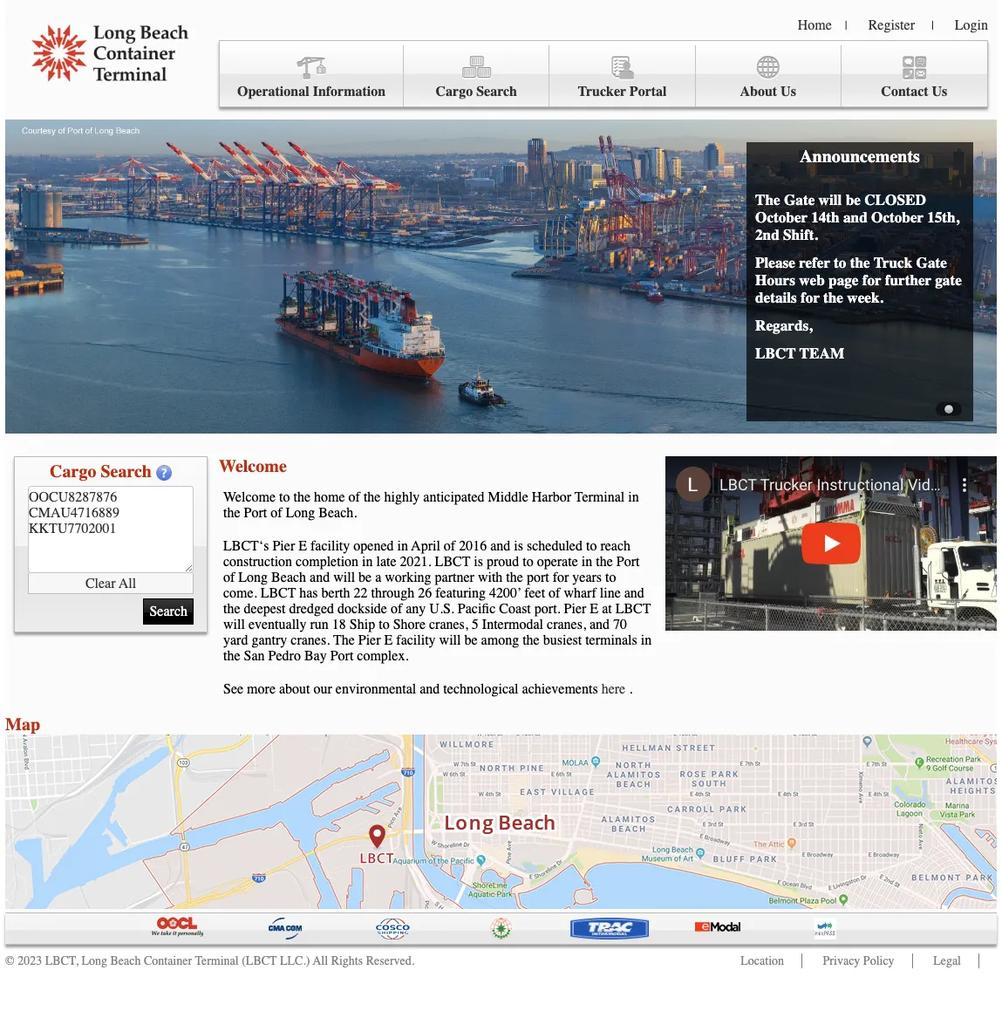 Task type: describe. For each thing, give the bounding box(es) containing it.
bay
[[304, 648, 327, 664]]

lbct up featuring
[[435, 554, 471, 570]]

long inside lbct's pier e facility opened in april of 2016 and is scheduled to reach construction completion in late 2021.  lbct is proud to operate in the port of long beach and will be a working partner with the port for years to come.  lbct has berth 22 through 26 featuring 4200' feet of wharf line and the deepest dredged dockside of any u.s. pacific coast port. pier e at lbct will eventually run 18 ship to shore cranes, 5 intermodal cranes, and 70 yard gantry cranes. the pier e facility will be among the busiest terminals in the san pedro bay port complex.
[[238, 570, 268, 585]]

the up yard
[[223, 601, 240, 617]]

privacy policy link
[[823, 954, 895, 968]]

0 horizontal spatial be
[[359, 570, 372, 585]]

1 vertical spatial cargo
[[50, 462, 96, 482]]

cranes.
[[291, 633, 330, 648]]

us for about us
[[781, 84, 796, 99]]

closed
[[865, 191, 926, 209]]

menu bar containing operational information
[[219, 40, 988, 107]]

of right home
[[349, 489, 360, 505]]

2 cranes, from the left
[[547, 617, 586, 633]]

among
[[481, 633, 519, 648]]

in right '70'
[[641, 633, 652, 648]]

the left highly
[[364, 489, 381, 505]]

and left technological
[[420, 681, 440, 697]]

coast
[[499, 601, 531, 617]]

reach
[[601, 538, 631, 554]]

.
[[629, 681, 633, 697]]

please
[[756, 254, 796, 271]]

register link
[[869, 17, 915, 33]]

home link
[[798, 17, 832, 33]]

0 horizontal spatial cargo search
[[50, 462, 152, 482]]

gate inside please refer to the truck gate hours web page for further gate details for the week.
[[917, 254, 947, 271]]

lbct down regards,​
[[756, 345, 796, 362]]

harbor
[[532, 489, 571, 505]]

operate
[[537, 554, 578, 570]]

in left late
[[362, 554, 373, 570]]

partner
[[435, 570, 475, 585]]

the inside lbct's pier e facility opened in april of 2016 and is scheduled to reach construction completion in late 2021.  lbct is proud to operate in the port of long beach and will be a working partner with the port for years to come.  lbct has berth 22 through 26 featuring 4200' feet of wharf line and the deepest dredged dockside of any u.s. pacific coast port. pier e at lbct will eventually run 18 ship to shore cranes, 5 intermodal cranes, and 70 yard gantry cranes. the pier e facility will be among the busiest terminals in the san pedro bay port complex.
[[333, 633, 355, 648]]

llc.)
[[280, 954, 310, 968]]

to right years
[[606, 570, 616, 585]]

in inside welcome to the home of the highly anticipated middle harbor terminal in the port of long beach.
[[628, 489, 639, 505]]

5
[[472, 617, 479, 633]]

busiest
[[543, 633, 582, 648]]

has
[[299, 585, 318, 601]]

lbct team
[[756, 345, 845, 362]]

2 | from the left
[[932, 18, 934, 33]]

home
[[314, 489, 345, 505]]

0 horizontal spatial pier
[[273, 538, 295, 554]]

further
[[885, 271, 932, 289]]

construction
[[223, 554, 292, 570]]

to inside please refer to the truck gate hours web page for further gate details for the week.
[[834, 254, 847, 271]]

please refer to the truck gate hours web page for further gate details for the week.
[[756, 254, 962, 306]]

lbct left has
[[261, 585, 296, 601]]

(lbct
[[242, 954, 277, 968]]

the left home
[[294, 489, 311, 505]]

container
[[144, 954, 192, 968]]

1 vertical spatial beach
[[110, 954, 141, 968]]

legal link
[[934, 954, 961, 968]]

2nd
[[756, 226, 780, 243]]

all inside button
[[119, 575, 136, 591]]

about
[[279, 681, 310, 697]]

© 2023 lbct, long beach container terminal (lbct llc.) all rights reserved.
[[5, 954, 415, 968]]

pacific
[[458, 601, 496, 617]]

complex.
[[357, 648, 409, 664]]

and right 2016
[[490, 538, 511, 554]]

to right ship on the bottom left of the page
[[379, 617, 390, 633]]

reserved.
[[366, 954, 415, 968]]

the left truck
[[850, 254, 870, 271]]

truck
[[874, 254, 913, 271]]

wharf
[[564, 585, 597, 601]]

0 horizontal spatial is
[[474, 554, 483, 570]]

pedro
[[268, 648, 301, 664]]

the left port
[[506, 570, 523, 585]]

lbct's
[[223, 538, 269, 554]]

1 vertical spatial pier
[[564, 601, 587, 617]]

come.
[[223, 585, 257, 601]]

the right among
[[523, 633, 540, 648]]

line
[[600, 585, 621, 601]]

privacy
[[823, 954, 861, 968]]

our
[[314, 681, 332, 697]]

feet
[[524, 585, 545, 601]]

intermodal
[[482, 617, 544, 633]]

0 horizontal spatial search
[[101, 462, 152, 482]]

with
[[478, 570, 503, 585]]

dredged
[[289, 601, 334, 617]]

contact
[[881, 84, 929, 99]]

will left a
[[333, 570, 355, 585]]

be inside the gate will be closed october 14th and october 15th, 2nd shift.
[[846, 191, 861, 209]]

2 horizontal spatial for
[[863, 271, 882, 289]]

2 horizontal spatial e
[[590, 601, 599, 617]]

announcements
[[800, 147, 920, 167]]

ship
[[350, 617, 375, 633]]

contact us
[[881, 84, 948, 99]]

of right feet
[[549, 585, 560, 601]]

port.
[[535, 601, 561, 617]]

at
[[602, 601, 612, 617]]

4200'
[[489, 585, 521, 601]]

middle
[[488, 489, 528, 505]]

long inside welcome to the home of the highly anticipated middle harbor terminal in the port of long beach.
[[286, 505, 315, 521]]

the gate will be closed october 14th and october 15th, 2nd shift.
[[756, 191, 960, 243]]

terminal inside welcome to the home of the highly anticipated middle harbor terminal in the port of long beach.
[[575, 489, 625, 505]]

location
[[741, 954, 784, 968]]

trucker portal
[[578, 84, 667, 99]]

26
[[418, 585, 432, 601]]

portal
[[630, 84, 667, 99]]

dockside
[[338, 601, 387, 617]]

1 october from the left
[[756, 209, 808, 226]]

2 vertical spatial pier
[[358, 633, 381, 648]]

berth
[[322, 585, 350, 601]]

completion
[[296, 554, 359, 570]]

the up 'line'
[[596, 554, 613, 570]]

through
[[371, 585, 415, 601]]

14th and
[[812, 209, 868, 226]]

trucker portal link
[[550, 45, 696, 107]]

any
[[406, 601, 426, 617]]

policy
[[864, 954, 895, 968]]

shore
[[393, 617, 426, 633]]

opened
[[354, 538, 394, 554]]

of up construction
[[271, 505, 282, 521]]

lbct right at
[[616, 601, 651, 617]]

achievements
[[522, 681, 598, 697]]

run
[[310, 617, 329, 633]]

22
[[354, 585, 368, 601]]

will down come.
[[223, 617, 245, 633]]

of left 2016
[[444, 538, 456, 554]]

about
[[740, 84, 777, 99]]

here
[[602, 681, 626, 697]]

0 horizontal spatial facility
[[311, 538, 350, 554]]



Task type: locate. For each thing, give the bounding box(es) containing it.
october up 'please'
[[756, 209, 808, 226]]

contact us link
[[842, 45, 988, 107]]

1 horizontal spatial port
[[330, 648, 354, 664]]

the up lbct's
[[223, 505, 240, 521]]

terminal right harbor on the top right of the page
[[575, 489, 625, 505]]

e up has
[[299, 538, 307, 554]]

the left the san
[[223, 648, 240, 664]]

cranes, left the 5
[[429, 617, 468, 633]]

long
[[286, 505, 315, 521], [238, 570, 268, 585], [81, 954, 107, 968]]

the right run
[[333, 633, 355, 648]]

environmental
[[336, 681, 416, 697]]

login
[[955, 17, 988, 33]]

2 horizontal spatial port
[[617, 554, 640, 570]]

details
[[756, 289, 797, 306]]

0 horizontal spatial e
[[299, 538, 307, 554]]

e left at
[[590, 601, 599, 617]]

port up lbct's
[[244, 505, 267, 521]]

terminal left (lbct
[[195, 954, 239, 968]]

0 vertical spatial long
[[286, 505, 315, 521]]

regards,​
[[756, 317, 813, 334]]

san
[[244, 648, 265, 664]]

welcome for welcome to the home of the highly anticipated middle harbor terminal in the port of long beach.
[[223, 489, 276, 505]]

2 vertical spatial long
[[81, 954, 107, 968]]

cranes, down wharf
[[547, 617, 586, 633]]

1 cranes, from the left
[[429, 617, 468, 633]]

2016
[[459, 538, 487, 554]]

1 horizontal spatial gate
[[917, 254, 947, 271]]

0 vertical spatial cargo search
[[436, 84, 517, 99]]

october
[[756, 209, 808, 226], [872, 209, 924, 226]]

terminals
[[586, 633, 637, 648]]

register
[[869, 17, 915, 33]]

gantry
[[252, 633, 287, 648]]

october up truck
[[872, 209, 924, 226]]

beach up dredged
[[271, 570, 306, 585]]

location link
[[741, 954, 784, 968]]

1 vertical spatial search
[[101, 462, 152, 482]]

to left home
[[279, 489, 290, 505]]

shift.
[[783, 226, 818, 243]]

featuring
[[436, 585, 486, 601]]

0 horizontal spatial port
[[244, 505, 267, 521]]

1 vertical spatial e
[[590, 601, 599, 617]]

port inside welcome to the home of the highly anticipated middle harbor terminal in the port of long beach.
[[244, 505, 267, 521]]

| left the login
[[932, 18, 934, 33]]

the left week. at right
[[824, 289, 844, 306]]

0 vertical spatial be
[[846, 191, 861, 209]]

pier down dockside
[[358, 633, 381, 648]]

years
[[573, 570, 602, 585]]

1 horizontal spatial october
[[872, 209, 924, 226]]

2 horizontal spatial pier
[[564, 601, 587, 617]]

hours
[[756, 271, 796, 289]]

will
[[819, 191, 842, 209], [333, 570, 355, 585], [223, 617, 245, 633], [439, 633, 461, 648]]

2 vertical spatial e
[[384, 633, 393, 648]]

of left any
[[391, 601, 402, 617]]

0 vertical spatial beach
[[271, 570, 306, 585]]

port right bay
[[330, 648, 354, 664]]

us right about
[[781, 84, 796, 99]]

lbct's pier e facility opened in april of 2016 and is scheduled to reach construction completion in late 2021.  lbct is proud to operate in the port of long beach and will be a working partner with the port for years to come.  lbct has berth 22 through 26 featuring 4200' feet of wharf line and the deepest dredged dockside of any u.s. pacific coast port. pier e at lbct will eventually run 18 ship to shore cranes, 5 intermodal cranes, and 70 yard gantry cranes. the pier e facility will be among the busiest terminals in the san pedro bay port complex.
[[223, 538, 652, 664]]

legal
[[934, 954, 961, 968]]

information
[[313, 84, 386, 99]]

and up dredged
[[310, 570, 330, 585]]

1 horizontal spatial beach
[[271, 570, 306, 585]]

facility down any
[[396, 633, 436, 648]]

here link
[[602, 681, 626, 697]]

clear all button
[[28, 573, 194, 594]]

yard
[[223, 633, 248, 648]]

©
[[5, 954, 15, 968]]

cranes,
[[429, 617, 468, 633], [547, 617, 586, 633]]

operational information link
[[220, 45, 404, 107]]

proud
[[487, 554, 519, 570]]

to right proud
[[523, 554, 534, 570]]

the up 2nd
[[756, 191, 781, 209]]

web
[[799, 271, 825, 289]]

be left a
[[359, 570, 372, 585]]

lbct,
[[45, 954, 78, 968]]

is left scheduled
[[514, 538, 523, 554]]

page
[[829, 271, 859, 289]]

pier right lbct's
[[273, 538, 295, 554]]

facility
[[311, 538, 350, 554], [396, 633, 436, 648]]

deepest
[[244, 601, 286, 617]]

is
[[514, 538, 523, 554], [474, 554, 483, 570]]

will inside the gate will be closed october 14th and october 15th, 2nd shift.
[[819, 191, 842, 209]]

facility down beach.
[[311, 538, 350, 554]]

1 horizontal spatial e
[[384, 633, 393, 648]]

1 horizontal spatial all
[[313, 954, 328, 968]]

1 us from the left
[[781, 84, 796, 99]]

the
[[756, 191, 781, 209], [333, 633, 355, 648]]

2 october from the left
[[872, 209, 924, 226]]

1 horizontal spatial for
[[801, 289, 820, 306]]

0 horizontal spatial |
[[845, 18, 848, 33]]

clear all
[[85, 575, 136, 591]]

Enter container numbers and/ or booking numbers. text field
[[28, 486, 194, 573]]

1 horizontal spatial terminal
[[575, 489, 625, 505]]

1 horizontal spatial long
[[238, 570, 268, 585]]

technological
[[444, 681, 519, 697]]

about us
[[740, 84, 796, 99]]

eventually
[[249, 617, 307, 633]]

welcome for welcome
[[219, 456, 287, 476]]

gate up shift.
[[784, 191, 815, 209]]

clear
[[85, 575, 116, 591]]

2021.
[[400, 554, 432, 570]]

0 horizontal spatial long
[[81, 954, 107, 968]]

1 horizontal spatial search
[[477, 84, 517, 99]]

us
[[781, 84, 796, 99], [932, 84, 948, 99]]

login link
[[955, 17, 988, 33]]

0 horizontal spatial cargo
[[50, 462, 96, 482]]

e
[[299, 538, 307, 554], [590, 601, 599, 617], [384, 633, 393, 648]]

1 horizontal spatial cranes,
[[547, 617, 586, 633]]

for right details at the right top
[[801, 289, 820, 306]]

to inside welcome to the home of the highly anticipated middle harbor terminal in the port of long beach.
[[279, 489, 290, 505]]

scheduled
[[527, 538, 583, 554]]

1 horizontal spatial |
[[932, 18, 934, 33]]

pier right port.
[[564, 601, 587, 617]]

0 vertical spatial the
[[756, 191, 781, 209]]

1 horizontal spatial cargo
[[436, 84, 473, 99]]

us right contact
[[932, 84, 948, 99]]

all right llc.)
[[313, 954, 328, 968]]

cargo
[[436, 84, 473, 99], [50, 462, 96, 482]]

week.
[[847, 289, 884, 306]]

will down announcements
[[819, 191, 842, 209]]

e left shore
[[384, 633, 393, 648]]

0 horizontal spatial the
[[333, 633, 355, 648]]

0 vertical spatial all
[[119, 575, 136, 591]]

gate
[[784, 191, 815, 209], [917, 254, 947, 271]]

2 horizontal spatial be
[[846, 191, 861, 209]]

cargo search
[[436, 84, 517, 99], [50, 462, 152, 482]]

see more about our environmental and technological achievements here .
[[223, 681, 633, 697]]

0 vertical spatial cargo
[[436, 84, 473, 99]]

for inside lbct's pier e facility opened in april of 2016 and is scheduled to reach construction completion in late 2021.  lbct is proud to operate in the port of long beach and will be a working partner with the port for years to come.  lbct has berth 22 through 26 featuring 4200' feet of wharf line and the deepest dredged dockside of any u.s. pacific coast port. pier e at lbct will eventually run 18 ship to shore cranes, 5 intermodal cranes, and 70 yard gantry cranes. the pier e facility will be among the busiest terminals in the san pedro bay port complex.
[[553, 570, 569, 585]]

2 vertical spatial be
[[465, 633, 478, 648]]

15th,
[[928, 209, 960, 226]]

long down lbct's
[[238, 570, 268, 585]]

terminal
[[575, 489, 625, 505], [195, 954, 239, 968]]

welcome inside welcome to the home of the highly anticipated middle harbor terminal in the port of long beach.
[[223, 489, 276, 505]]

beach inside lbct's pier e facility opened in april of 2016 and is scheduled to reach construction completion in late 2021.  lbct is proud to operate in the port of long beach and will be a working partner with the port for years to come.  lbct has berth 22 through 26 featuring 4200' feet of wharf line and the deepest dredged dockside of any u.s. pacific coast port. pier e at lbct will eventually run 18 ship to shore cranes, 5 intermodal cranes, and 70 yard gantry cranes. the pier e facility will be among the busiest terminals in the san pedro bay port complex.
[[271, 570, 306, 585]]

welcome to the home of the highly anticipated middle harbor terminal in the port of long beach.
[[223, 489, 639, 521]]

welcome
[[219, 456, 287, 476], [223, 489, 276, 505]]

pier
[[273, 538, 295, 554], [564, 601, 587, 617], [358, 633, 381, 648]]

highly
[[384, 489, 420, 505]]

is left proud
[[474, 554, 483, 570]]

beach left container
[[110, 954, 141, 968]]

0 vertical spatial facility
[[311, 538, 350, 554]]

0 horizontal spatial us
[[781, 84, 796, 99]]

to right refer
[[834, 254, 847, 271]]

0 vertical spatial e
[[299, 538, 307, 554]]

1 vertical spatial all
[[313, 954, 328, 968]]

april
[[411, 538, 440, 554]]

1 horizontal spatial be
[[465, 633, 478, 648]]

of down lbct's
[[223, 570, 235, 585]]

0 horizontal spatial terminal
[[195, 954, 239, 968]]

all right 'clear'
[[119, 575, 136, 591]]

1 vertical spatial long
[[238, 570, 268, 585]]

to left reach
[[586, 538, 597, 554]]

late
[[376, 554, 397, 570]]

2 horizontal spatial long
[[286, 505, 315, 521]]

2023
[[18, 954, 42, 968]]

for right page
[[863, 271, 882, 289]]

and right 'line'
[[624, 585, 645, 601]]

0 vertical spatial pier
[[273, 538, 295, 554]]

1 vertical spatial be
[[359, 570, 372, 585]]

us for contact us
[[932, 84, 948, 99]]

trucker
[[578, 84, 626, 99]]

in right late
[[397, 538, 408, 554]]

the inside the gate will be closed october 14th and october 15th, 2nd shift.
[[756, 191, 781, 209]]

1 horizontal spatial pier
[[358, 633, 381, 648]]

in up reach
[[628, 489, 639, 505]]

menu bar
[[219, 40, 988, 107]]

1 vertical spatial terminal
[[195, 954, 239, 968]]

for
[[863, 271, 882, 289], [801, 289, 820, 306], [553, 570, 569, 585]]

0 vertical spatial welcome
[[219, 456, 287, 476]]

1 | from the left
[[845, 18, 848, 33]]

gate right truck
[[917, 254, 947, 271]]

and left '70'
[[590, 617, 610, 633]]

1 horizontal spatial cargo search
[[436, 84, 517, 99]]

None submit
[[143, 598, 194, 625]]

1 horizontal spatial the
[[756, 191, 781, 209]]

0 horizontal spatial beach
[[110, 954, 141, 968]]

1 vertical spatial the
[[333, 633, 355, 648]]

0 vertical spatial gate
[[784, 191, 815, 209]]

1 vertical spatial gate
[[917, 254, 947, 271]]

1 horizontal spatial facility
[[396, 633, 436, 648]]

operational information
[[237, 84, 386, 99]]

0 horizontal spatial gate
[[784, 191, 815, 209]]

0 horizontal spatial october
[[756, 209, 808, 226]]

1 vertical spatial welcome
[[223, 489, 276, 505]]

70
[[613, 617, 627, 633]]

be left among
[[465, 633, 478, 648]]

be left closed
[[846, 191, 861, 209]]

1 vertical spatial cargo search
[[50, 462, 152, 482]]

refer
[[799, 254, 831, 271]]

1 horizontal spatial is
[[514, 538, 523, 554]]

2 vertical spatial port
[[330, 648, 354, 664]]

0 horizontal spatial all
[[119, 575, 136, 591]]

search
[[477, 84, 517, 99], [101, 462, 152, 482]]

0 vertical spatial terminal
[[575, 489, 625, 505]]

long left beach.
[[286, 505, 315, 521]]

2 us from the left
[[932, 84, 948, 99]]

long right lbct,
[[81, 954, 107, 968]]

1 vertical spatial facility
[[396, 633, 436, 648]]

0 horizontal spatial for
[[553, 570, 569, 585]]

will left the 5
[[439, 633, 461, 648]]

in right operate
[[582, 554, 593, 570]]

1 vertical spatial port
[[617, 554, 640, 570]]

gate inside the gate will be closed october 14th and october 15th, 2nd shift.
[[784, 191, 815, 209]]

0 vertical spatial port
[[244, 505, 267, 521]]

about us link
[[696, 45, 842, 107]]

0 vertical spatial search
[[477, 84, 517, 99]]

port up 'line'
[[617, 554, 640, 570]]

team
[[800, 345, 845, 362]]

1 horizontal spatial us
[[932, 84, 948, 99]]

| right home
[[845, 18, 848, 33]]

0 horizontal spatial cranes,
[[429, 617, 468, 633]]

for right port
[[553, 570, 569, 585]]



Task type: vqa. For each thing, say whether or not it's contained in the screenshot.
the middle the "will"
no



